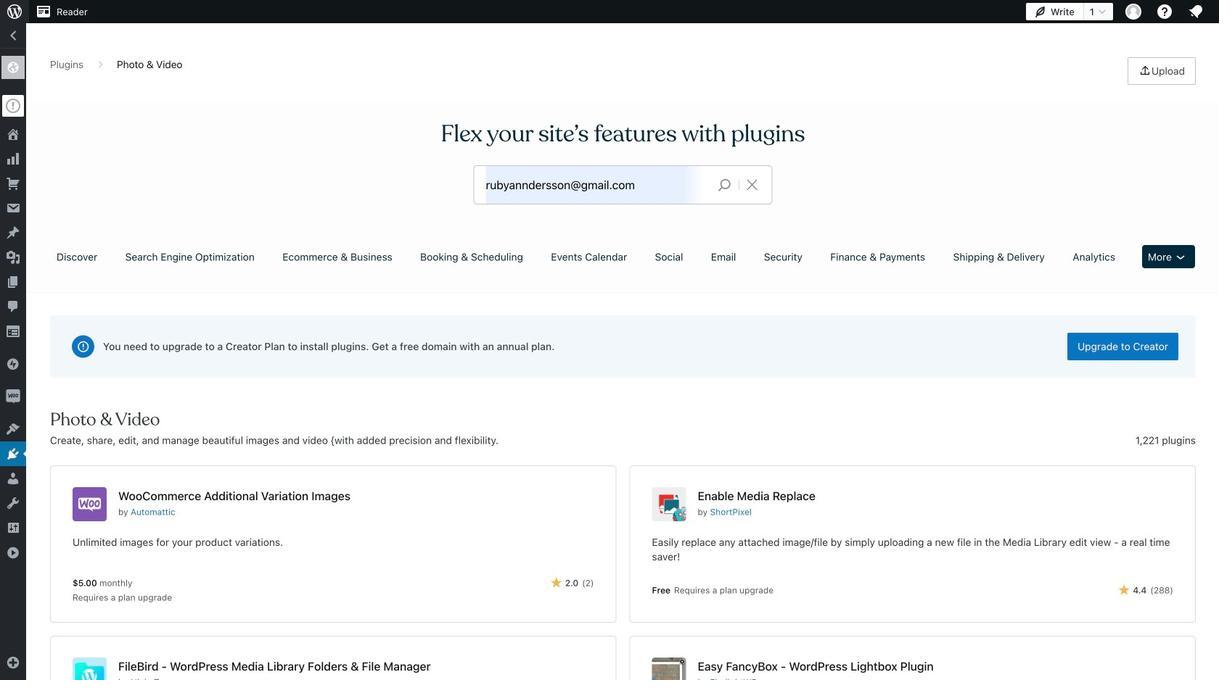 Task type: locate. For each thing, give the bounding box(es) containing it.
img image
[[6, 357, 20, 372], [6, 390, 20, 404]]

plugin icon image
[[73, 488, 107, 522], [652, 488, 686, 522], [73, 658, 107, 681], [652, 658, 686, 681]]

1 vertical spatial img image
[[6, 390, 20, 404]]

1 img image from the top
[[6, 357, 20, 372]]

my profile image
[[1126, 4, 1142, 20]]

0 vertical spatial img image
[[6, 357, 20, 372]]

None search field
[[474, 166, 772, 204]]

2 img image from the top
[[6, 390, 20, 404]]

main content
[[45, 57, 1201, 681]]

help image
[[1156, 3, 1174, 20]]



Task type: describe. For each thing, give the bounding box(es) containing it.
close search image
[[734, 176, 770, 194]]

manage your notifications image
[[1187, 3, 1205, 20]]

manage your sites image
[[6, 3, 23, 20]]



Task type: vqa. For each thing, say whether or not it's contained in the screenshot.
second the img from the bottom of the page
yes



